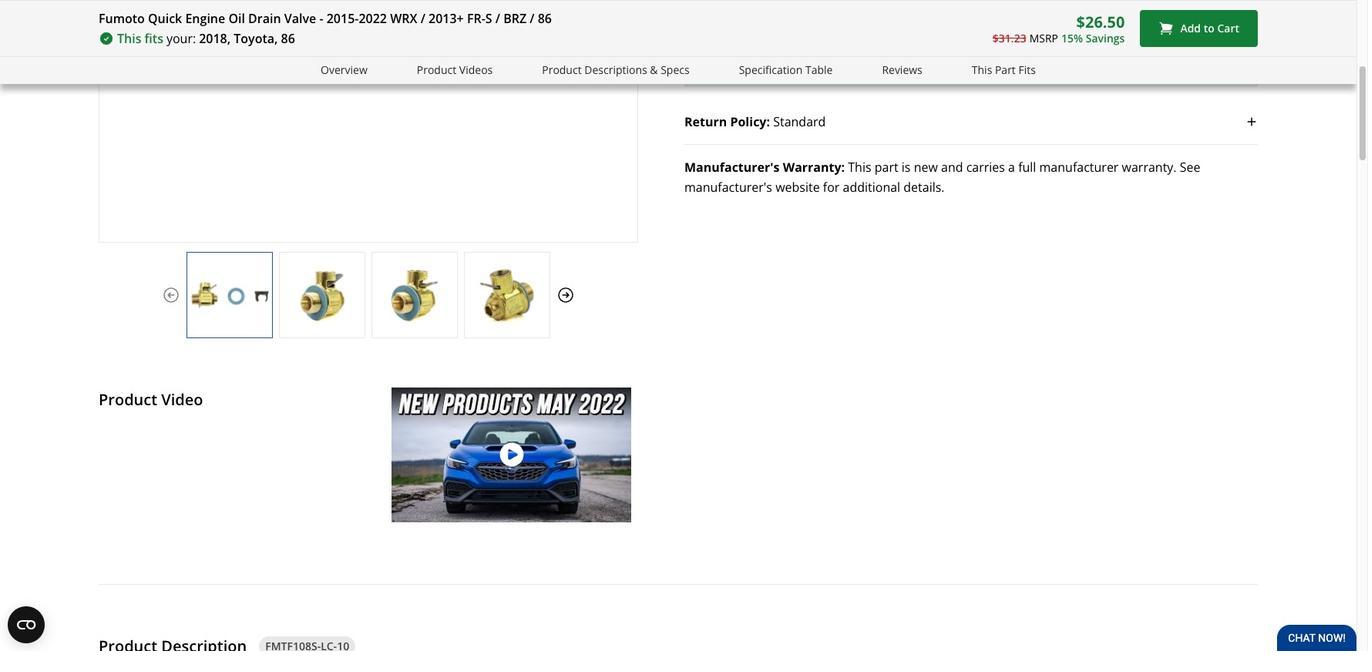Task type: vqa. For each thing, say whether or not it's contained in the screenshot.
a subaru forester Thumbnail Image
no



Task type: locate. For each thing, give the bounding box(es) containing it.
toyota, down the drain
[[234, 30, 278, 47]]

product left videos
[[417, 62, 457, 77]]

add
[[1181, 21, 1201, 36]]

product
[[417, 62, 457, 77], [542, 62, 582, 77], [99, 389, 157, 410]]

and
[[941, 159, 963, 176]]

0 horizontal spatial product
[[99, 389, 157, 410]]

1 horizontal spatial toyota,
[[826, 63, 870, 80]]

this fits your: 2018, toyota, 86 up standard
[[709, 63, 887, 80]]

0 horizontal spatial this fits your: 2018, toyota, 86
[[117, 30, 295, 47]]

this fits your: 2018, toyota, 86 down engine
[[117, 30, 295, 47]]

fits down quick
[[145, 30, 163, 47]]

this fits your: 2018, toyota, 86
[[117, 30, 295, 47], [709, 63, 887, 80]]

86 right "table"
[[873, 63, 887, 80]]

/ right wrx
[[421, 10, 425, 27]]

return
[[685, 114, 727, 130]]

1 horizontal spatial /
[[496, 10, 500, 27]]

product for product videos
[[417, 62, 457, 77]]

2022
[[359, 10, 387, 27]]

0 horizontal spatial 86
[[281, 30, 295, 47]]

product for product descriptions & specs
[[542, 62, 582, 77]]

product for product video
[[99, 389, 157, 410]]

-
[[319, 10, 323, 27]]

1 vertical spatial your:
[[759, 63, 788, 80]]

fumoto quick engine oil drain valve - 2015-2022 wrx / 2013+ fr-s / brz / 86
[[99, 10, 552, 27]]

manufacturer's
[[685, 179, 773, 196]]

2018,
[[199, 30, 231, 47], [791, 63, 823, 80]]

wrx
[[390, 10, 417, 27]]

for
[[823, 179, 840, 196]]

1 horizontal spatial fits
[[737, 63, 756, 80]]

fmtf108s-lc-10 fumoto quick engine oil drain valve - 15+ wrx / 13+ ft86 / 14+ forester / 13+ crosstrek / 17+ impreza, image
[[187, 268, 272, 322], [280, 268, 365, 322], [372, 268, 457, 322], [465, 268, 550, 322]]

1 vertical spatial 2018,
[[791, 63, 823, 80]]

0 horizontal spatial your:
[[167, 30, 196, 47]]

15%
[[1062, 31, 1083, 45]]

1 horizontal spatial 2018,
[[791, 63, 823, 80]]

fits
[[1019, 62, 1036, 77]]

/ right brz
[[530, 10, 535, 27]]

2018, down engine
[[199, 30, 231, 47]]

2 horizontal spatial /
[[530, 10, 535, 27]]

1 fmtf108s-lc-10 fumoto quick engine oil drain valve - 15+ wrx / 13+ ft86 / 14+ forester / 13+ crosstrek / 17+ impreza, image from the left
[[187, 268, 272, 322]]

toyota, left reviews link
[[826, 63, 870, 80]]

see
[[1180, 159, 1201, 176]]

0 vertical spatial toyota,
[[234, 30, 278, 47]]

1 horizontal spatial 86
[[538, 10, 552, 27]]

86 right brz
[[538, 10, 552, 27]]

your:
[[167, 30, 196, 47], [759, 63, 788, 80]]

warranty.
[[1122, 159, 1177, 176]]

0 horizontal spatial 2018,
[[199, 30, 231, 47]]

return policy: standard
[[685, 114, 826, 130]]

2018, up standard
[[791, 63, 823, 80]]

1 / from the left
[[421, 10, 425, 27]]

0 vertical spatial your:
[[167, 30, 196, 47]]

this part fits
[[972, 62, 1036, 77]]

is
[[902, 159, 911, 176]]

fits up policy:
[[737, 63, 756, 80]]

product descriptions & specs
[[542, 62, 690, 77]]

$26.50
[[1077, 11, 1125, 32]]

product left descriptions
[[542, 62, 582, 77]]

2 horizontal spatial product
[[542, 62, 582, 77]]

part
[[875, 159, 899, 176]]

product video
[[99, 389, 203, 410]]

full
[[1019, 159, 1037, 176]]

86
[[538, 10, 552, 27], [281, 30, 295, 47], [873, 63, 887, 80]]

your: left "table"
[[759, 63, 788, 80]]

0 horizontal spatial toyota,
[[234, 30, 278, 47]]

2 fmtf108s-lc-10 fumoto quick engine oil drain valve - 15+ wrx / 13+ ft86 / 14+ forester / 13+ crosstrek / 17+ impreza, image from the left
[[280, 268, 365, 322]]

1 vertical spatial fits
[[737, 63, 756, 80]]

2 / from the left
[[496, 10, 500, 27]]

/
[[421, 10, 425, 27], [496, 10, 500, 27], [530, 10, 535, 27]]

fr-
[[467, 10, 486, 27]]

2 horizontal spatial 86
[[873, 63, 887, 80]]

1 horizontal spatial your:
[[759, 63, 788, 80]]

this inside this part is new and carries a full manufacturer warranty. see manufacturer's website for additional details.
[[848, 159, 872, 176]]

overview
[[321, 62, 368, 77]]

1 horizontal spatial this fits your: 2018, toyota, 86
[[709, 63, 887, 80]]

specification table link
[[739, 62, 833, 79]]

this part is new and carries a full manufacturer warranty. see manufacturer's website for additional details.
[[685, 159, 1201, 196]]

/ right 's'
[[496, 10, 500, 27]]

table
[[806, 62, 833, 77]]

new
[[914, 159, 938, 176]]

86 down valve
[[281, 30, 295, 47]]

1 horizontal spatial product
[[417, 62, 457, 77]]

savings
[[1086, 31, 1125, 45]]

1 vertical spatial 86
[[281, 30, 295, 47]]

1 vertical spatial this fits your: 2018, toyota, 86
[[709, 63, 887, 80]]

fits
[[145, 30, 163, 47], [737, 63, 756, 80]]

manufacturer
[[1040, 159, 1119, 176]]

0 vertical spatial 2018,
[[199, 30, 231, 47]]

1 vertical spatial toyota,
[[826, 63, 870, 80]]

product left 'video'
[[99, 389, 157, 410]]

0 vertical spatial fits
[[145, 30, 163, 47]]

0 horizontal spatial /
[[421, 10, 425, 27]]

0 vertical spatial 86
[[538, 10, 552, 27]]

toyota,
[[234, 30, 278, 47], [826, 63, 870, 80]]

this up additional
[[848, 159, 872, 176]]

specification
[[739, 62, 803, 77]]

s
[[486, 10, 492, 27]]

2 vertical spatial 86
[[873, 63, 887, 80]]

this
[[117, 30, 141, 47], [972, 62, 993, 77], [709, 63, 734, 80], [848, 159, 872, 176]]

your: down quick
[[167, 30, 196, 47]]



Task type: describe. For each thing, give the bounding box(es) containing it.
this right specs on the top
[[709, 63, 734, 80]]

this part fits link
[[972, 62, 1036, 79]]

engine
[[185, 10, 225, 27]]

manufacturer's warranty:
[[685, 159, 845, 176]]

2015-
[[327, 10, 359, 27]]

add to cart button
[[1141, 10, 1258, 47]]

reviews link
[[882, 62, 923, 79]]

&
[[650, 62, 658, 77]]

add to cart
[[1181, 21, 1240, 36]]

oil
[[229, 10, 245, 27]]

quick
[[148, 10, 182, 27]]

a
[[1009, 159, 1015, 176]]

specs
[[661, 62, 690, 77]]

brz
[[504, 10, 527, 27]]

drain
[[248, 10, 281, 27]]

fumoto
[[99, 10, 145, 27]]

4 fmtf108s-lc-10 fumoto quick engine oil drain valve - 15+ wrx / 13+ ft86 / 14+ forester / 13+ crosstrek / 17+ impreza, image from the left
[[465, 268, 550, 322]]

video
[[161, 389, 203, 410]]

3 fmtf108s-lc-10 fumoto quick engine oil drain valve - 15+ wrx / 13+ ft86 / 14+ forester / 13+ crosstrek / 17+ impreza, image from the left
[[372, 268, 457, 322]]

cart
[[1218, 21, 1240, 36]]

product videos
[[417, 62, 493, 77]]

0 vertical spatial this fits your: 2018, toyota, 86
[[117, 30, 295, 47]]

product videos link
[[417, 62, 493, 79]]

open widget image
[[8, 607, 45, 644]]

to
[[1204, 21, 1215, 36]]

carries
[[967, 159, 1005, 176]]

standard
[[773, 114, 826, 130]]

msrp
[[1030, 31, 1059, 45]]

reviews
[[882, 62, 923, 77]]

policy:
[[730, 114, 770, 130]]

specification table
[[739, 62, 833, 77]]

additional
[[843, 179, 901, 196]]

videos
[[459, 62, 493, 77]]

details.
[[904, 179, 945, 196]]

this left part
[[972, 62, 993, 77]]

warranty:
[[783, 159, 845, 176]]

0 horizontal spatial fits
[[145, 30, 163, 47]]

overview link
[[321, 62, 368, 79]]

valve
[[284, 10, 316, 27]]

descriptions
[[585, 62, 647, 77]]

$31.23
[[993, 31, 1027, 45]]

manufacturer's
[[685, 159, 780, 176]]

website
[[776, 179, 820, 196]]

2013+
[[429, 10, 464, 27]]

$26.50 $31.23 msrp 15% savings
[[993, 11, 1125, 45]]

go to right image image
[[557, 286, 575, 304]]

part
[[995, 62, 1016, 77]]

product descriptions & specs link
[[542, 62, 690, 79]]

3 / from the left
[[530, 10, 535, 27]]

this down fumoto on the top of page
[[117, 30, 141, 47]]



